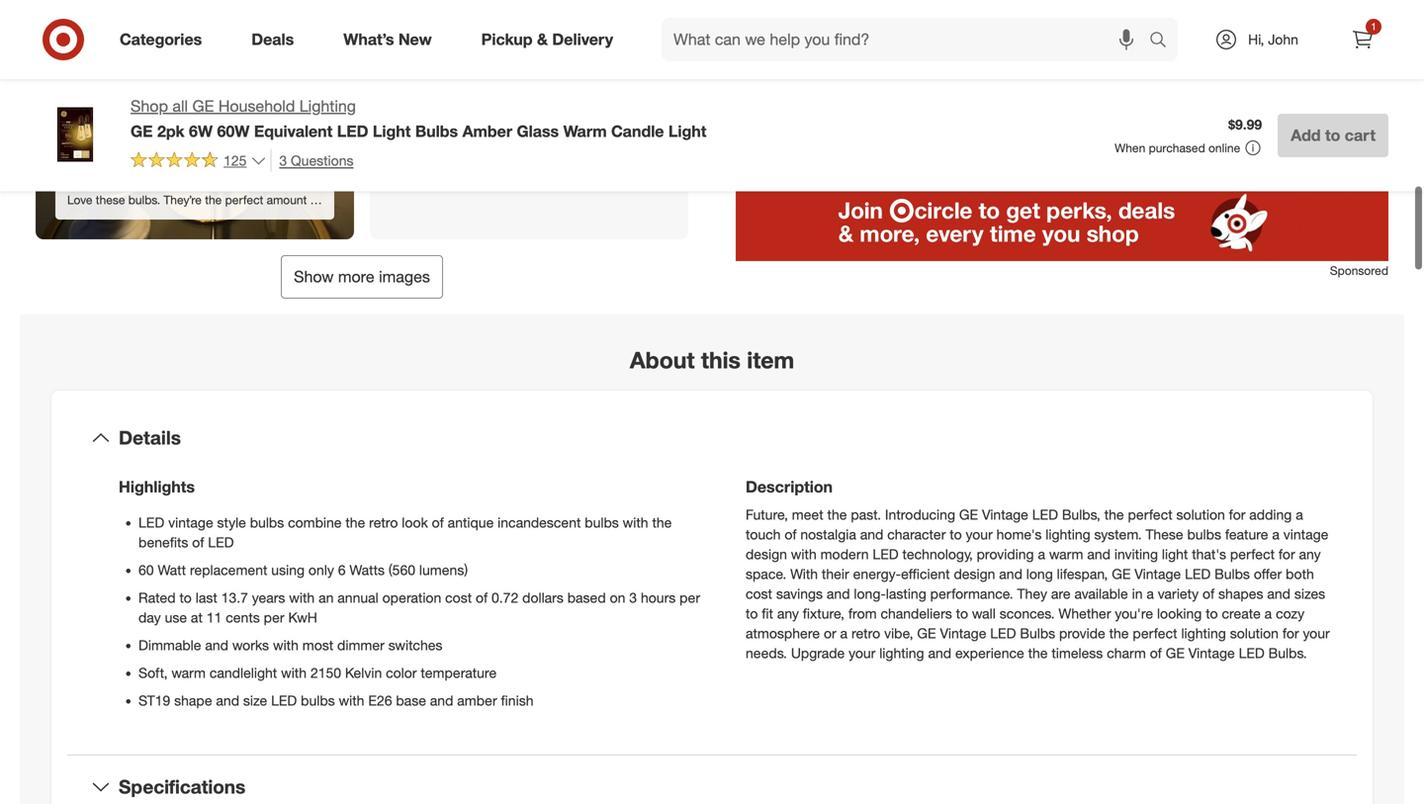 Task type: vqa. For each thing, say whether or not it's contained in the screenshot.
RedCard
no



Task type: describe. For each thing, give the bounding box(es) containing it.
dimmable button
[[1066, 127, 1169, 170]]

amber
[[457, 692, 497, 710]]

color
[[386, 665, 417, 682]]

years
[[252, 589, 285, 607]]

the right the combine
[[346, 514, 365, 532]]

2 vertical spatial lighting
[[880, 645, 925, 662]]

vintage up home's
[[982, 506, 1029, 524]]

sponsored
[[1330, 263, 1389, 278]]

the up nostalgia
[[828, 506, 847, 524]]

works
[[232, 637, 269, 654]]

available
[[1075, 585, 1128, 603]]

character
[[888, 526, 946, 543]]

0 vertical spatial per
[[680, 589, 700, 607]]

highlights
[[119, 478, 195, 497]]

a right in
[[1147, 585, 1154, 603]]

and down their
[[827, 585, 850, 603]]

amber
[[463, 122, 513, 141]]

1 horizontal spatial your
[[966, 526, 993, 543]]

#targetstyle preview 1 image
[[509, 7, 549, 46]]

of inside 'rated to last 13.7 years with an annual operation cost of 0.72 dollars based on 3 hours per day use at 11 cents per kwh'
[[476, 589, 488, 607]]

create
[[1222, 605, 1261, 623]]

description
[[746, 478, 833, 497]]

of right variety
[[1203, 585, 1215, 603]]

about
[[630, 346, 695, 374]]

they
[[1017, 585, 1048, 603]]

1 horizontal spatial solution
[[1230, 625, 1279, 642]]

of down meet
[[785, 526, 797, 543]]

cents
[[226, 609, 260, 627]]

delivery
[[552, 30, 613, 49]]

are
[[1051, 585, 1071, 603]]

ge down inviting
[[1112, 566, 1131, 583]]

the up charm
[[1110, 625, 1129, 642]]

feature
[[1226, 526, 1269, 543]]

1 vertical spatial lighting
[[1182, 625, 1227, 642]]

incandescent
[[498, 514, 581, 532]]

a down adding
[[1273, 526, 1280, 543]]

with inside description future, meet the past. introducing ge vintage led bulbs, the perfect solution for adding a touch of nostalgia and character to your home's lighting system. these bulbs feature a vintage design with modern led technology, providing a warm and inviting light that's perfect for any space. with their energy-efficient design and long lifespan, ge vintage led bulbs offer both cost savings and long-lasting performance. they are available in a variety of shapes and sizes to fit any fixture, from chandeliers to wall sconces. whether you're looking to create a cozy atmosphere or a retro vibe, ge vintage led bulbs provide the perfect lighting solution for your needs. upgrade your lighting and experience the timeless charm of ge vintage led bulbs.
[[791, 546, 817, 563]]

when purchased online
[[1115, 140, 1241, 155]]

most
[[302, 637, 334, 654]]

provide
[[1060, 625, 1106, 642]]

add
[[1291, 125, 1321, 145]]

(560
[[389, 562, 416, 579]]

whether
[[1059, 605, 1111, 623]]

led vintage style bulbs combine the retro look of antique incandescent bulbs with the benefits of led
[[138, 514, 672, 551]]

2pk
[[157, 122, 185, 141]]

atmosphere
[[746, 625, 820, 642]]

on inside the pay over time with affirm on orders over $100
[[847, 53, 863, 70]]

categories link
[[103, 18, 227, 61]]

with inside led vintage style bulbs combine the retro look of antique incandescent bulbs with the benefits of led
[[623, 514, 649, 532]]

led right size
[[271, 692, 297, 710]]

dimmable and works with most dimmer switches
[[138, 637, 443, 654]]

and left size
[[216, 692, 239, 710]]

size
[[243, 692, 267, 710]]

to inside button
[[1326, 125, 1341, 145]]

bulbs down soft, warm candlelight with 2150 kelvin color temperature
[[301, 692, 335, 710]]

2 vertical spatial perfect
[[1133, 625, 1178, 642]]

using
[[271, 562, 305, 579]]

3 questions
[[279, 152, 354, 169]]

curves_andcurls
[[67, 177, 160, 192]]

led up benefits at the bottom of page
[[138, 514, 164, 532]]

0 vertical spatial perfect
[[1128, 506, 1173, 524]]

fit
[[762, 605, 774, 623]]

1 horizontal spatial lighting
[[1046, 526, 1091, 543]]

vintage down wall
[[940, 625, 987, 642]]

needs.
[[746, 645, 787, 662]]

6w
[[189, 122, 213, 141]]

2 horizontal spatial your
[[1303, 625, 1330, 642]]

specifications button
[[67, 756, 1357, 804]]

pickup & delivery link
[[465, 18, 638, 61]]

and down chandeliers
[[928, 645, 952, 662]]

cozy
[[1276, 605, 1305, 623]]

of right benefits at the bottom of page
[[192, 534, 204, 551]]

upgrade
[[791, 645, 845, 662]]

shapes
[[1219, 585, 1264, 603]]

0 vertical spatial design
[[746, 546, 787, 563]]

at
[[191, 609, 203, 627]]

fixture,
[[803, 605, 845, 623]]

bulbs inside description future, meet the past. introducing ge vintage led bulbs, the perfect solution for adding a touch of nostalgia and character to your home's lighting system. these bulbs feature a vintage design with modern led technology, providing a warm and inviting light that's perfect for any space. with their energy-efficient design and long lifespan, ge vintage led bulbs offer both cost savings and long-lasting performance. they are available in a variety of shapes and sizes to fit any fixture, from chandeliers to wall sconces. whether you're looking to create a cozy atmosphere or a retro vibe, ge vintage led bulbs provide the perfect lighting solution for your needs. upgrade your lighting and experience the timeless charm of ge vintage led bulbs.
[[1188, 526, 1222, 543]]

ge right introducing
[[959, 506, 978, 524]]

vintage down light
[[1135, 566, 1181, 583]]

long
[[1027, 566, 1053, 583]]

vintage inside description future, meet the past. introducing ge vintage led bulbs, the perfect solution for adding a touch of nostalgia and character to your home's lighting system. these bulbs feature a vintage design with modern led technology, providing a warm and inviting light that's perfect for any space. with their energy-efficient design and long lifespan, ge vintage led bulbs offer both cost savings and long-lasting performance. they are available in a variety of shapes and sizes to fit any fixture, from chandeliers to wall sconces. whether you're looking to create a cozy atmosphere or a retro vibe, ge vintage led bulbs provide the perfect lighting solution for your needs. upgrade your lighting and experience the timeless charm of ge vintage led bulbs.
[[1284, 526, 1329, 543]]

to inside 'rated to last 13.7 years with an annual operation cost of 0.72 dollars based on 3 hours per day use at 11 cents per kwh'
[[180, 589, 192, 607]]

charm
[[1107, 645, 1146, 662]]

all
[[173, 96, 188, 116]]

introducing
[[885, 506, 956, 524]]

inviting
[[1115, 546, 1158, 563]]

0 horizontal spatial per
[[264, 609, 284, 627]]

providing
[[977, 546, 1034, 563]]

a up long
[[1038, 546, 1046, 563]]

on inside 'rated to last 13.7 years with an annual operation cost of 0.72 dollars based on 3 hours per day use at 11 cents per kwh'
[[610, 589, 626, 607]]

past.
[[851, 506, 881, 524]]

long-
[[854, 585, 886, 603]]

60w
[[217, 122, 250, 141]]

warm
[[563, 122, 607, 141]]

rated to last 13.7 years with an annual operation cost of 0.72 dollars based on 3 hours per day use at 11 cents per kwh
[[138, 589, 700, 627]]

ge right all
[[192, 96, 214, 116]]

3 inside 'rated to last 13.7 years with an annual operation cost of 0.72 dollars based on 3 hours per day use at 11 cents per kwh'
[[629, 589, 637, 607]]

st19 shape and size led bulbs with e26 base and amber finish
[[138, 692, 534, 710]]

future,
[[746, 506, 788, 524]]

dimmable for dimmable and works with most dimmer switches
[[138, 637, 201, 654]]

energy-
[[853, 566, 901, 583]]

with inside description future, meet the past. introducing ge vintage led bulbs, the perfect solution for adding a touch of nostalgia and character to your home's lighting system. these bulbs feature a vintage design with modern led technology, providing a warm and inviting light that's perfect for any space. with their energy-efficient design and long lifespan, ge vintage led bulbs offer both cost savings and long-lasting performance. they are available in a variety of shapes and sizes to fit any fixture, from chandeliers to wall sconces. whether you're looking to create a cozy atmosphere or a retro vibe, ge vintage led bulbs provide the perfect lighting solution for your needs. upgrade your lighting and experience the timeless charm of ge vintage led bulbs.
[[791, 566, 818, 583]]

an
[[319, 589, 334, 607]]

image of ge 2pk 6w 60w equivalent led light bulbs amber glass warm candle light image
[[36, 95, 115, 174]]

1 vertical spatial for
[[1279, 546, 1296, 563]]

the up hours
[[652, 514, 672, 532]]

deals
[[251, 30, 294, 49]]

new
[[399, 30, 432, 49]]

candle
[[611, 122, 664, 141]]

pickup & delivery
[[481, 30, 613, 49]]

and up the lifespan,
[[1088, 546, 1111, 563]]

touch
[[746, 526, 781, 543]]

performance.
[[931, 585, 1014, 603]]

ge down chandeliers
[[917, 625, 936, 642]]

and right "base"
[[430, 692, 453, 710]]

what's new
[[344, 30, 432, 49]]

variety
[[1158, 585, 1199, 603]]

with left e26
[[339, 692, 365, 710]]

bulbs,
[[1062, 506, 1101, 524]]

cost inside description future, meet the past. introducing ge vintage led bulbs, the perfect solution for adding a touch of nostalgia and character to your home's lighting system. these bulbs feature a vintage design with modern led technology, providing a warm and inviting light that's perfect for any space. with their energy-efficient design and long lifespan, ge vintage led bulbs offer both cost savings and long-lasting performance. they are available in a variety of shapes and sizes to fit any fixture, from chandeliers to wall sconces. whether you're looking to create a cozy atmosphere or a retro vibe, ge vintage led bulbs provide the perfect lighting solution for your needs. upgrade your lighting and experience the timeless charm of ge vintage led bulbs.
[[746, 585, 773, 603]]

vintage inside led vintage style bulbs combine the retro look of antique incandescent bulbs with the benefits of led
[[168, 514, 213, 532]]

1 horizontal spatial any
[[1299, 546, 1321, 563]]

1 vertical spatial bulbs
[[1215, 566, 1250, 583]]

benefits
[[138, 534, 188, 551]]

1 link
[[1341, 18, 1385, 61]]

soft, warm candlelight with 2150 kelvin color temperature
[[138, 665, 497, 682]]

pickup
[[481, 30, 533, 49]]

base
[[396, 692, 426, 710]]

watt
[[158, 562, 186, 579]]

antique
[[448, 514, 494, 532]]

shop all ge household lighting ge 2pk 6w 60w equivalent led light bulbs amber glass warm candle light
[[131, 96, 707, 141]]



Task type: locate. For each thing, give the bounding box(es) containing it.
0 vertical spatial any
[[1299, 546, 1321, 563]]

in
[[1132, 585, 1143, 603]]

1 vertical spatial retro
[[852, 625, 881, 642]]

on right "based"
[[610, 589, 626, 607]]

2 vertical spatial bulbs
[[1020, 625, 1056, 642]]

show
[[294, 267, 334, 287]]

0 vertical spatial dimmable
[[1106, 140, 1169, 157]]

with down pay
[[776, 53, 803, 70]]

0 horizontal spatial vintage
[[168, 514, 213, 532]]

replacement
[[190, 562, 268, 579]]

affirm
[[807, 53, 843, 70]]

looking
[[1157, 605, 1202, 623]]

vintage
[[168, 514, 213, 532], [1284, 526, 1329, 543]]

1 vertical spatial 3
[[629, 589, 637, 607]]

and down 11
[[205, 637, 228, 654]]

glass
[[517, 122, 559, 141]]

warm
[[1049, 546, 1084, 563], [172, 665, 206, 682]]

0 horizontal spatial cost
[[445, 589, 472, 607]]

1 vertical spatial perfect
[[1230, 546, 1275, 563]]

chandeliers
[[881, 605, 952, 623]]

1 horizontal spatial on
[[847, 53, 863, 70]]

lighting
[[1046, 526, 1091, 543], [1182, 625, 1227, 642], [880, 645, 925, 662]]

0 horizontal spatial lighting
[[880, 645, 925, 662]]

retro down from
[[852, 625, 881, 642]]

2 horizontal spatial lighting
[[1182, 625, 1227, 642]]

dimmable inside button
[[1106, 140, 1169, 157]]

bulbs down sconces.
[[1020, 625, 1056, 642]]

2 vertical spatial your
[[849, 645, 876, 662]]

0 horizontal spatial solution
[[1177, 506, 1226, 524]]

bulbs up shapes
[[1215, 566, 1250, 583]]

dimmer
[[337, 637, 385, 654]]

the left "timeless"
[[1028, 645, 1048, 662]]

of
[[432, 514, 444, 532], [785, 526, 797, 543], [192, 534, 204, 551], [1203, 585, 1215, 603], [476, 589, 488, 607], [1150, 645, 1162, 662]]

1 vertical spatial any
[[777, 605, 799, 623]]

dimmable for dimmable
[[1106, 140, 1169, 157]]

cost inside 'rated to last 13.7 years with an annual operation cost of 0.72 dollars based on 3 hours per day use at 11 cents per kwh'
[[445, 589, 472, 607]]

What can we help you find? suggestions appear below search field
[[662, 18, 1154, 61]]

led down lighting
[[337, 122, 368, 141]]

kelvin
[[345, 665, 382, 682]]

led inside shop all ge household lighting ge 2pk 6w 60w equivalent led light bulbs amber glass warm candle light
[[337, 122, 368, 141]]

cost
[[746, 585, 773, 603], [445, 589, 472, 607]]

system.
[[1095, 526, 1142, 543]]

and down the offer
[[1268, 585, 1291, 603]]

hours
[[641, 589, 676, 607]]

2 vertical spatial for
[[1283, 625, 1299, 642]]

1 vertical spatial on
[[610, 589, 626, 607]]

you're
[[1115, 605, 1154, 623]]

1 horizontal spatial over
[[911, 53, 937, 70]]

per
[[680, 589, 700, 607], [264, 609, 284, 627]]

led up "energy-"
[[873, 546, 899, 563]]

solution up that's
[[1177, 506, 1226, 524]]

cost down space.
[[746, 585, 773, 603]]

to left wall
[[956, 605, 969, 623]]

and up finds
[[587, 106, 613, 126]]

0 horizontal spatial dimmable
[[138, 637, 201, 654]]

ge down looking
[[1166, 645, 1185, 662]]

retro
[[369, 514, 398, 532], [852, 625, 881, 642]]

of right look
[[432, 514, 444, 532]]

see what everyone's loving and sharing check out more target finds
[[389, 106, 670, 152]]

more right show
[[338, 267, 375, 287]]

bulbs
[[415, 122, 458, 141], [1215, 566, 1250, 583], [1020, 625, 1056, 642]]

0 vertical spatial 3
[[279, 152, 287, 169]]

for up 'feature'
[[1229, 506, 1246, 524]]

watts
[[350, 562, 385, 579]]

0 vertical spatial with
[[776, 53, 803, 70]]

sizes
[[1295, 585, 1326, 603]]

cart
[[1345, 125, 1376, 145]]

lighting down bulbs,
[[1046, 526, 1091, 543]]

60 watt replacement using only 6 watts (560 lumens)
[[138, 562, 468, 579]]

0 vertical spatial lighting
[[1046, 526, 1091, 543]]

1 horizontal spatial per
[[680, 589, 700, 607]]

show more images
[[294, 267, 430, 287]]

efficient
[[901, 566, 950, 583]]

more
[[505, 133, 541, 152], [338, 267, 375, 287]]

0 horizontal spatial bulbs
[[415, 122, 458, 141]]

1 horizontal spatial bulbs
[[1020, 625, 1056, 642]]

3 questions link
[[270, 149, 354, 172]]

0 horizontal spatial 3
[[279, 152, 287, 169]]

this
[[701, 346, 741, 374]]

retro inside led vintage style bulbs combine the retro look of antique incandescent bulbs with the benefits of led
[[369, 514, 398, 532]]

1 light from the left
[[373, 122, 411, 141]]

over left the $100
[[911, 53, 937, 70]]

1 horizontal spatial cost
[[746, 585, 773, 603]]

#targetstyle
[[473, 68, 585, 91]]

2150
[[311, 665, 341, 682]]

0 horizontal spatial light
[[373, 122, 411, 141]]

0 horizontal spatial more
[[338, 267, 375, 287]]

technology,
[[903, 546, 973, 563]]

a left cozy at the right bottom of the page
[[1265, 605, 1272, 623]]

1 vertical spatial with
[[791, 566, 818, 583]]

use
[[165, 609, 187, 627]]

per right hours
[[680, 589, 700, 607]]

more right out
[[505, 133, 541, 152]]

3 left hours
[[629, 589, 637, 607]]

1 vertical spatial design
[[954, 566, 996, 583]]

lighting down looking
[[1182, 625, 1227, 642]]

over up the affirm
[[807, 30, 840, 50]]

a right or
[[840, 625, 848, 642]]

warm up the lifespan,
[[1049, 546, 1084, 563]]

$9.99
[[1229, 116, 1262, 133]]

0 vertical spatial more
[[505, 133, 541, 152]]

to left the create
[[1206, 605, 1218, 623]]

and inside see what everyone's loving and sharing check out more target finds
[[587, 106, 613, 126]]

from
[[849, 605, 877, 623]]

dimmable down "use"
[[138, 637, 201, 654]]

1 horizontal spatial more
[[505, 133, 541, 152]]

with down dimmable and works with most dimmer switches
[[281, 665, 307, 682]]

image gallery element
[[36, 0, 689, 299]]

solution
[[1177, 506, 1226, 524], [1230, 625, 1279, 642]]

with inside 'rated to last 13.7 years with an annual operation cost of 0.72 dollars based on 3 hours per day use at 11 cents per kwh'
[[289, 589, 315, 607]]

perfect up these
[[1128, 506, 1173, 524]]

led
[[337, 122, 368, 141], [1033, 506, 1058, 524], [138, 514, 164, 532], [208, 534, 234, 551], [873, 546, 899, 563], [1185, 566, 1211, 583], [991, 625, 1016, 642], [1239, 645, 1265, 662], [271, 692, 297, 710]]

switches
[[388, 637, 443, 654]]

a right adding
[[1296, 506, 1304, 524]]

0 horizontal spatial on
[[610, 589, 626, 607]]

1
[[1371, 20, 1377, 33]]

advertisement region
[[736, 186, 1389, 261]]

time
[[844, 30, 877, 50]]

6
[[338, 562, 346, 579]]

led down that's
[[1185, 566, 1211, 583]]

bulbs right style
[[250, 514, 284, 532]]

&
[[537, 30, 548, 49]]

led left the 'bulbs.'
[[1239, 645, 1265, 662]]

more inside button
[[338, 267, 375, 287]]

1 vertical spatial dimmable
[[138, 637, 201, 654]]

with up savings
[[791, 566, 818, 583]]

led down style
[[208, 534, 234, 551]]

0 horizontal spatial your
[[849, 645, 876, 662]]

your up the providing
[[966, 526, 993, 543]]

photo from curves_andcurls, 5 of 7 image
[[36, 0, 354, 240]]

rated
[[138, 589, 176, 607]]

0 vertical spatial warm
[[1049, 546, 1084, 563]]

out
[[477, 133, 500, 152]]

questions
[[291, 152, 354, 169]]

your
[[966, 526, 993, 543], [1303, 625, 1330, 642], [849, 645, 876, 662]]

dollars
[[522, 589, 564, 607]]

retro inside description future, meet the past. introducing ge vintage led bulbs, the perfect solution for adding a touch of nostalgia and character to your home's lighting system. these bulbs feature a vintage design with modern led technology, providing a warm and inviting light that's perfect for any space. with their energy-efficient design and long lifespan, ge vintage led bulbs offer both cost savings and long-lasting performance. they are available in a variety of shapes and sizes to fit any fixture, from chandeliers to wall sconces. whether you're looking to create a cozy atmosphere or a retro vibe, ge vintage led bulbs provide the perfect lighting solution for your needs. upgrade your lighting and experience the timeless charm of ge vintage led bulbs.
[[852, 625, 881, 642]]

your down from
[[849, 645, 876, 662]]

any up both
[[1299, 546, 1321, 563]]

0 horizontal spatial warm
[[172, 665, 206, 682]]

search button
[[1141, 18, 1188, 65]]

vintage up both
[[1284, 526, 1329, 543]]

3 down equivalent on the top left
[[279, 152, 287, 169]]

0 vertical spatial your
[[966, 526, 993, 543]]

any up 'atmosphere'
[[777, 605, 799, 623]]

only
[[309, 562, 334, 579]]

both
[[1286, 566, 1315, 583]]

for up both
[[1279, 546, 1296, 563]]

based
[[568, 589, 606, 607]]

bulbs right incandescent
[[585, 514, 619, 532]]

of right charm
[[1150, 645, 1162, 662]]

vintage
[[982, 506, 1029, 524], [1135, 566, 1181, 583], [940, 625, 987, 642], [1189, 645, 1235, 662]]

bulbs left the amber
[[415, 122, 458, 141]]

125
[[224, 152, 247, 169]]

bulbs inside shop all ge household lighting ge 2pk 6w 60w equivalent led light bulbs amber glass warm candle light
[[415, 122, 458, 141]]

vibe,
[[884, 625, 914, 642]]

1 horizontal spatial retro
[[852, 625, 881, 642]]

0 vertical spatial retro
[[369, 514, 398, 532]]

led up experience on the right bottom of page
[[991, 625, 1016, 642]]

and
[[587, 106, 613, 126], [860, 526, 884, 543], [1088, 546, 1111, 563], [999, 566, 1023, 583], [827, 585, 850, 603], [1268, 585, 1291, 603], [205, 637, 228, 654], [928, 645, 952, 662], [216, 692, 239, 710], [430, 692, 453, 710]]

these
[[1146, 526, 1184, 543]]

$100
[[941, 53, 971, 70]]

nostalgia
[[801, 526, 857, 543]]

light left what
[[373, 122, 411, 141]]

lifespan,
[[1057, 566, 1108, 583]]

last
[[196, 589, 217, 607]]

per down the years
[[264, 609, 284, 627]]

vintage up benefits at the bottom of page
[[168, 514, 213, 532]]

led up home's
[[1033, 506, 1058, 524]]

2 light from the left
[[669, 122, 707, 141]]

finds
[[593, 133, 631, 152]]

hi, john
[[1249, 31, 1299, 48]]

1 vertical spatial more
[[338, 267, 375, 287]]

shop
[[131, 96, 168, 116]]

0 vertical spatial for
[[1229, 506, 1246, 524]]

and down past.
[[860, 526, 884, 543]]

shape
[[174, 692, 212, 710]]

0 horizontal spatial any
[[777, 605, 799, 623]]

to left fit on the bottom of the page
[[746, 605, 758, 623]]

your down cozy at the right bottom of the page
[[1303, 625, 1330, 642]]

lighting
[[300, 96, 356, 116]]

light
[[373, 122, 411, 141], [669, 122, 707, 141]]

1 horizontal spatial light
[[669, 122, 707, 141]]

deals link
[[235, 18, 319, 61]]

for down cozy at the right bottom of the page
[[1283, 625, 1299, 642]]

bulbs up that's
[[1188, 526, 1222, 543]]

to
[[1326, 125, 1341, 145], [950, 526, 962, 543], [180, 589, 192, 607], [746, 605, 758, 623], [956, 605, 969, 623], [1206, 605, 1218, 623]]

0 horizontal spatial retro
[[369, 514, 398, 532]]

1 vertical spatial over
[[911, 53, 937, 70]]

to right add
[[1326, 125, 1341, 145]]

timeless
[[1052, 645, 1103, 662]]

st19
[[138, 692, 170, 710]]

space.
[[746, 566, 787, 583]]

0 vertical spatial bulbs
[[415, 122, 458, 141]]

with inside the pay over time with affirm on orders over $100
[[776, 53, 803, 70]]

1 horizontal spatial 3
[[629, 589, 637, 607]]

with left most
[[273, 637, 299, 654]]

design up performance.
[[954, 566, 996, 583]]

design up space.
[[746, 546, 787, 563]]

with up hours
[[623, 514, 649, 532]]

warm inside description future, meet the past. introducing ge vintage led bulbs, the perfect solution for adding a touch of nostalgia and character to your home's lighting system. these bulbs feature a vintage design with modern led technology, providing a warm and inviting light that's perfect for any space. with their energy-efficient design and long lifespan, ge vintage led bulbs offer both cost savings and long-lasting performance. they are available in a variety of shapes and sizes to fit any fixture, from chandeliers to wall sconces. whether you're looking to create a cozy atmosphere or a retro vibe, ge vintage led bulbs provide the perfect lighting solution for your needs. upgrade your lighting and experience the timeless charm of ge vintage led bulbs.
[[1049, 546, 1084, 563]]

search
[[1141, 32, 1188, 51]]

dimmable left online
[[1106, 140, 1169, 157]]

lighting down vibe, at bottom right
[[880, 645, 925, 662]]

solution down the create
[[1230, 625, 1279, 642]]

1 horizontal spatial design
[[954, 566, 996, 583]]

vintage down the create
[[1189, 645, 1235, 662]]

and down the providing
[[999, 566, 1023, 583]]

1 vertical spatial per
[[264, 609, 284, 627]]

with up kwh
[[289, 589, 315, 607]]

check
[[427, 133, 473, 152]]

warm up shape
[[172, 665, 206, 682]]

2 horizontal spatial bulbs
[[1215, 566, 1250, 583]]

0 horizontal spatial design
[[746, 546, 787, 563]]

on
[[847, 53, 863, 70], [610, 589, 626, 607]]

to up technology,
[[950, 526, 962, 543]]

0 horizontal spatial over
[[807, 30, 840, 50]]

the up system.
[[1105, 506, 1124, 524]]

everyone's
[[460, 106, 536, 126]]

1 horizontal spatial vintage
[[1284, 526, 1329, 543]]

0 vertical spatial on
[[847, 53, 863, 70]]

add to cart button
[[1278, 114, 1389, 157]]

ge down 'shop'
[[131, 122, 153, 141]]

that's
[[1192, 546, 1227, 563]]

1 horizontal spatial dimmable
[[1106, 140, 1169, 157]]

perfect down you're
[[1133, 625, 1178, 642]]

1 horizontal spatial warm
[[1049, 546, 1084, 563]]

1 vertical spatial solution
[[1230, 625, 1279, 642]]

more inside see what everyone's loving and sharing check out more target finds
[[505, 133, 541, 152]]

retro left look
[[369, 514, 398, 532]]

1 vertical spatial your
[[1303, 625, 1330, 642]]

perfect down 'feature'
[[1230, 546, 1275, 563]]

wall
[[972, 605, 996, 623]]

hi,
[[1249, 31, 1265, 48]]

lumens)
[[419, 562, 468, 579]]

1 vertical spatial warm
[[172, 665, 206, 682]]

with down nostalgia
[[791, 546, 817, 563]]

images
[[379, 267, 430, 287]]

for
[[1229, 506, 1246, 524], [1279, 546, 1296, 563], [1283, 625, 1299, 642]]

look
[[402, 514, 428, 532]]

0 vertical spatial solution
[[1177, 506, 1226, 524]]

0 vertical spatial over
[[807, 30, 840, 50]]



